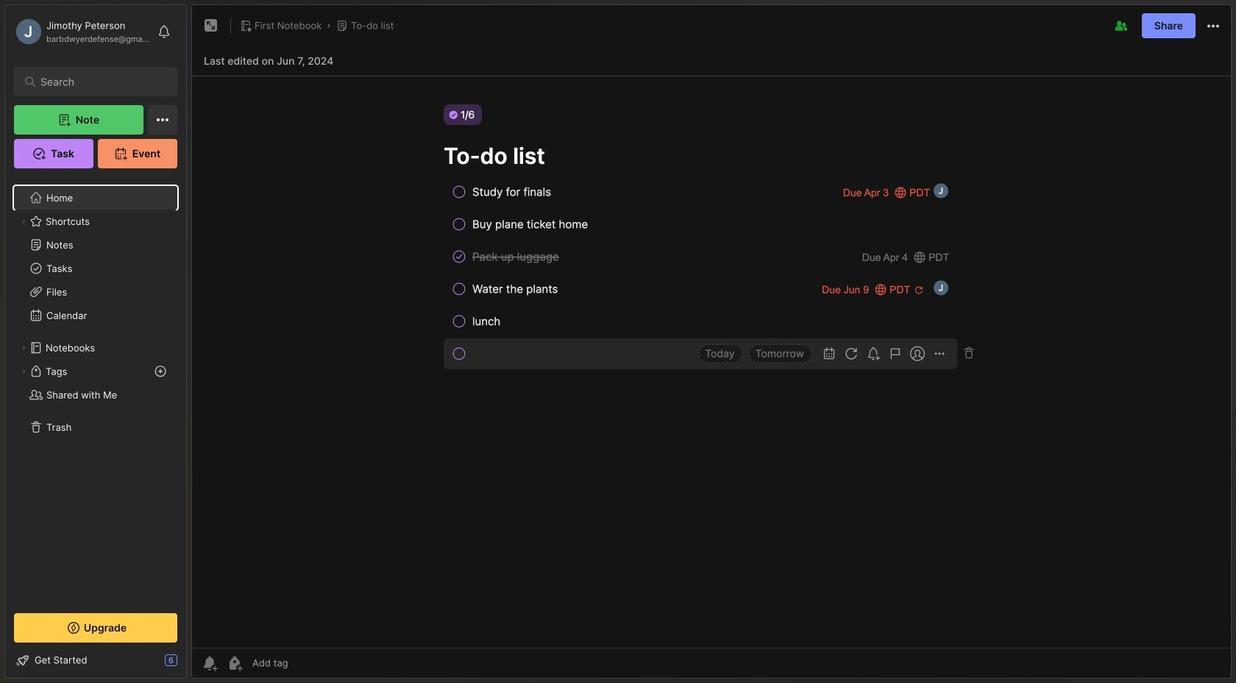 Task type: vqa. For each thing, say whether or not it's contained in the screenshot.
Web Clips
no



Task type: describe. For each thing, give the bounding box(es) containing it.
tree inside main element
[[5, 177, 186, 601]]

Search text field
[[40, 75, 158, 89]]

add tag image
[[226, 655, 244, 673]]

click to collapse image
[[186, 656, 197, 674]]

expand note image
[[202, 17, 220, 35]]

main element
[[0, 0, 191, 684]]



Task type: locate. For each thing, give the bounding box(es) containing it.
expand tags image
[[19, 367, 28, 376]]

Account field
[[14, 17, 150, 46]]

tree
[[5, 177, 186, 601]]

expand notebooks image
[[19, 344, 28, 353]]

note window element
[[191, 4, 1232, 683]]

Note Editor text field
[[192, 76, 1231, 648]]

Add tag field
[[251, 657, 361, 670]]

more actions image
[[1205, 17, 1222, 35]]

add a reminder image
[[201, 655, 219, 673]]

Help and Learning task checklist field
[[5, 649, 186, 673]]

None search field
[[40, 73, 158, 91]]

More actions field
[[1205, 17, 1222, 35]]

none search field inside main element
[[40, 73, 158, 91]]



